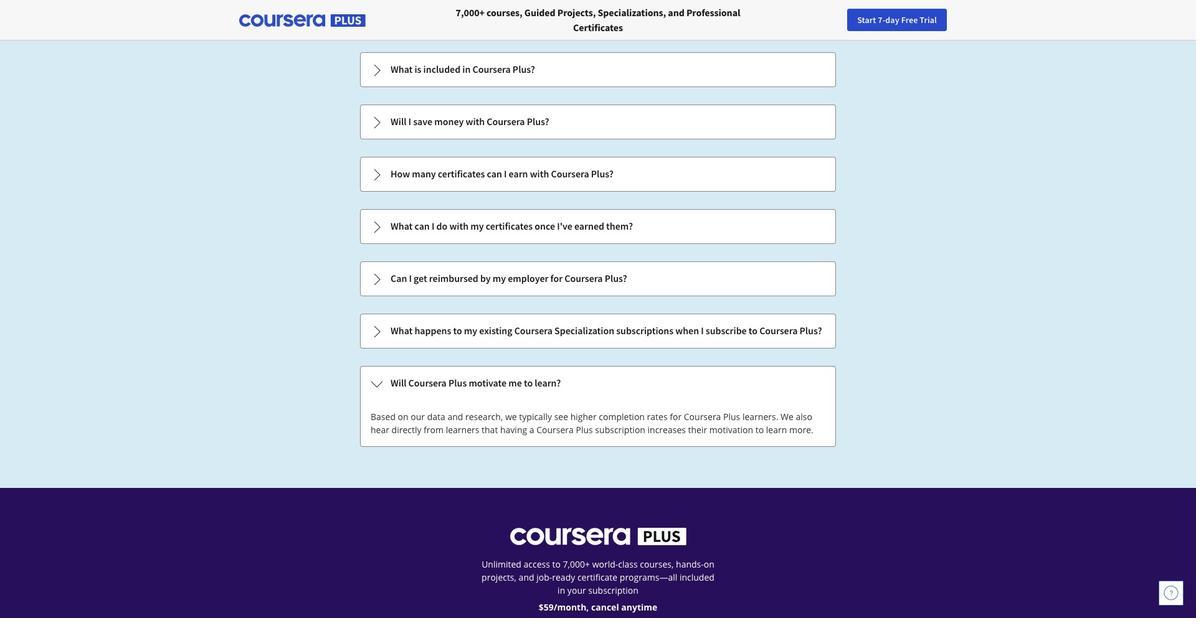 Task type: vqa. For each thing, say whether or not it's contained in the screenshot.
"rates" at the right of the page
yes



Task type: describe. For each thing, give the bounding box(es) containing it.
coursera up will i save money with coursera plus?
[[473, 63, 511, 75]]

learners.
[[743, 411, 778, 423]]

coursera right earn
[[551, 168, 589, 180]]

i've
[[557, 220, 572, 232]]

i left earn
[[504, 168, 507, 180]]

specialization
[[554, 325, 614, 337]]

what happens to my existing coursera specialization subscriptions when i subscribe to coursera plus?
[[391, 325, 822, 337]]

earn
[[509, 168, 528, 180]]

that
[[482, 424, 498, 436]]

/month,
[[554, 602, 589, 614]]

and inside based on our data and research, we typically see higher completion rates for coursera plus learners. we also hear directly from learners that having a coursera plus subscription increases their motivation to learn more.
[[448, 411, 463, 423]]

what can i do with my certificates once i've earned them?
[[391, 220, 633, 232]]

included inside unlimited access to 7,000+ world-class courses, hands-on projects, and job-ready certificate programs—all included in your subscription $59 /month, cancel anytime
[[680, 572, 714, 584]]

will i save money with coursera plus? button
[[361, 105, 835, 139]]

guided
[[524, 6, 555, 19]]

directly
[[392, 424, 421, 436]]

7,000+ courses, guided projects, specializations, and professional certificates
[[456, 6, 740, 34]]

anytime
[[621, 602, 657, 614]]

what for what is included in coursera plus?
[[391, 63, 413, 75]]

we
[[781, 411, 794, 423]]

will coursera plus motivate me to learn?
[[391, 377, 561, 389]]

typically
[[519, 411, 552, 423]]

how
[[391, 168, 410, 180]]

based on our data and research, we typically see higher completion rates for coursera plus learners. we also hear directly from learners that having a coursera plus subscription increases their motivation to learn more.
[[371, 411, 813, 436]]

courses, inside unlimited access to 7,000+ world-class courses, hands-on projects, and job-ready certificate programs—all included in your subscription $59 /month, cancel anytime
[[640, 559, 674, 571]]

existing
[[479, 325, 512, 337]]

having
[[500, 424, 527, 436]]

we
[[505, 411, 517, 423]]

learners
[[446, 424, 479, 436]]

i inside dropdown button
[[432, 220, 434, 232]]

start 7-day free trial
[[857, 14, 937, 26]]

ready
[[552, 572, 575, 584]]

can i get reimbursed by my employer for coursera plus? button
[[361, 262, 835, 296]]

unlimited
[[482, 559, 521, 571]]

me
[[508, 377, 522, 389]]

7-
[[878, 14, 885, 26]]

find
[[930, 14, 947, 26]]

to inside based on our data and research, we typically see higher completion rates for coursera plus learners. we also hear directly from learners that having a coursera plus subscription increases their motivation to learn more.
[[756, 424, 764, 436]]

start
[[857, 14, 876, 26]]

$59
[[539, 602, 554, 614]]

specializations,
[[598, 6, 666, 19]]

1 vertical spatial with
[[530, 168, 549, 180]]

to inside will coursera plus motivate me to learn? dropdown button
[[524, 377, 533, 389]]

for inside based on our data and research, we typically see higher completion rates for coursera plus learners. we also hear directly from learners that having a coursera plus subscription increases their motivation to learn more.
[[670, 411, 682, 423]]

will coursera plus motivate me to learn? button
[[361, 367, 835, 401]]

my inside dropdown button
[[464, 325, 477, 337]]

your inside unlimited access to 7,000+ world-class courses, hands-on projects, and job-ready certificate programs—all included in your subscription $59 /month, cancel anytime
[[567, 585, 586, 597]]

how many certificates can i earn with coursera plus?
[[391, 168, 614, 180]]

how many certificates can i earn with coursera plus? button
[[361, 158, 835, 191]]

increases
[[648, 424, 686, 436]]

motivation
[[709, 424, 753, 436]]

what is included in coursera plus? button
[[361, 53, 835, 87]]

can inside dropdown button
[[415, 220, 430, 232]]

trial
[[920, 14, 937, 26]]

earned
[[574, 220, 604, 232]]

on inside unlimited access to 7,000+ world-class courses, hands-on projects, and job-ready certificate programs—all included in your subscription $59 /month, cancel anytime
[[704, 559, 714, 571]]

unlimited access to 7,000+ world-class courses, hands-on projects, and job-ready certificate programs—all included in your subscription $59 /month, cancel anytime
[[482, 559, 714, 614]]

also
[[796, 411, 812, 423]]

projects,
[[482, 572, 516, 584]]

get
[[414, 272, 427, 285]]

by
[[480, 272, 491, 285]]

money
[[434, 115, 464, 128]]

my for with
[[470, 220, 484, 232]]

on inside based on our data and research, we typically see higher completion rates for coursera plus learners. we also hear directly from learners that having a coursera plus subscription increases their motivation to learn more.
[[398, 411, 408, 423]]

new
[[967, 14, 983, 26]]

can i get reimbursed by my employer for coursera plus?
[[391, 272, 627, 285]]

find your new career
[[930, 14, 1009, 26]]

coursera up the their
[[684, 411, 721, 423]]

data
[[427, 411, 445, 423]]

list containing what is included in coursera plus?
[[359, 0, 837, 449]]

our
[[411, 411, 425, 423]]

access
[[524, 559, 550, 571]]

with for certificates
[[449, 220, 469, 232]]

will for will coursera plus motivate me to learn?
[[391, 377, 406, 389]]

courses, inside 7,000+ courses, guided projects, specializations, and professional certificates
[[487, 6, 523, 19]]

can
[[391, 272, 407, 285]]

hear
[[371, 424, 389, 436]]

do
[[436, 220, 447, 232]]

can inside dropdown button
[[487, 168, 502, 180]]

coursera plus image for unlimited access to 7,000+ world-class courses, hands-on projects, and job-ready certificate programs—all included in your subscription
[[510, 528, 686, 546]]

certificates inside what can i do with my certificates once i've earned them? dropdown button
[[486, 220, 533, 232]]

motivate
[[469, 377, 507, 389]]

for inside dropdown button
[[550, 272, 563, 285]]

projects,
[[557, 6, 596, 19]]

find your new career link
[[924, 12, 1015, 28]]

subscription inside based on our data and research, we typically see higher completion rates for coursera plus learners. we also hear directly from learners that having a coursera plus subscription increases their motivation to learn more.
[[595, 424, 645, 436]]



Task type: locate. For each thing, give the bounding box(es) containing it.
1 what from the top
[[391, 63, 413, 75]]

1 horizontal spatial certificates
[[486, 220, 533, 232]]

included down hands-
[[680, 572, 714, 584]]

coursera
[[473, 63, 511, 75], [487, 115, 525, 128], [551, 168, 589, 180], [565, 272, 603, 285], [514, 325, 553, 337], [760, 325, 798, 337], [408, 377, 447, 389], [684, 411, 721, 423], [537, 424, 574, 436]]

for right "employer"
[[550, 272, 563, 285]]

coursera up 'data'
[[408, 377, 447, 389]]

job-
[[537, 572, 552, 584]]

can
[[487, 168, 502, 180], [415, 220, 430, 232]]

1 horizontal spatial included
[[680, 572, 714, 584]]

1 horizontal spatial courses,
[[640, 559, 674, 571]]

professional
[[686, 6, 740, 19]]

0 vertical spatial 7,000+
[[456, 6, 485, 19]]

7,000+
[[456, 6, 485, 19], [563, 559, 590, 571]]

0 vertical spatial courses,
[[487, 6, 523, 19]]

2 horizontal spatial plus
[[723, 411, 740, 423]]

to inside unlimited access to 7,000+ world-class courses, hands-on projects, and job-ready certificate programs—all included in your subscription $59 /month, cancel anytime
[[552, 559, 561, 571]]

2 vertical spatial plus
[[576, 424, 593, 436]]

certificates inside how many certificates can i earn with coursera plus? dropdown button
[[438, 168, 485, 180]]

2 will from the top
[[391, 377, 406, 389]]

employer
[[508, 272, 549, 285]]

career
[[985, 14, 1009, 26]]

1 vertical spatial 7,000+
[[563, 559, 590, 571]]

7,000+ inside unlimited access to 7,000+ world-class courses, hands-on projects, and job-ready certificate programs—all included in your subscription $59 /month, cancel anytime
[[563, 559, 590, 571]]

0 vertical spatial in
[[462, 63, 471, 75]]

1 horizontal spatial your
[[948, 14, 965, 26]]

1 vertical spatial can
[[415, 220, 430, 232]]

research,
[[465, 411, 503, 423]]

coursera right existing
[[514, 325, 553, 337]]

0 horizontal spatial can
[[415, 220, 430, 232]]

1 vertical spatial and
[[448, 411, 463, 423]]

your right find
[[948, 14, 965, 26]]

and up learners at the left
[[448, 411, 463, 423]]

with right earn
[[530, 168, 549, 180]]

2 horizontal spatial and
[[668, 6, 685, 19]]

and left professional
[[668, 6, 685, 19]]

2 vertical spatial what
[[391, 325, 413, 337]]

my inside dropdown button
[[470, 220, 484, 232]]

day
[[885, 14, 899, 26]]

7,000+ up the what is included in coursera plus?
[[456, 6, 485, 19]]

1 vertical spatial for
[[670, 411, 682, 423]]

will i save money with coursera plus?
[[391, 115, 549, 128]]

plus down higher
[[576, 424, 593, 436]]

and down access at the bottom left of the page
[[519, 572, 534, 584]]

world-
[[592, 559, 618, 571]]

plus
[[449, 377, 467, 389], [723, 411, 740, 423], [576, 424, 593, 436]]

more.
[[789, 424, 813, 436]]

0 vertical spatial certificates
[[438, 168, 485, 180]]

i left get
[[409, 272, 412, 285]]

0 vertical spatial subscription
[[595, 424, 645, 436]]

free
[[901, 14, 918, 26]]

subscription inside unlimited access to 7,000+ world-class courses, hands-on projects, and job-ready certificate programs—all included in your subscription $59 /month, cancel anytime
[[588, 585, 638, 597]]

and inside unlimited access to 7,000+ world-class courses, hands-on projects, and job-ready certificate programs—all included in your subscription $59 /month, cancel anytime
[[519, 572, 534, 584]]

1 horizontal spatial plus
[[576, 424, 593, 436]]

coursera plus image for 7,000+ courses, guided projects, specializations, and professional certificates
[[239, 14, 366, 27]]

my left existing
[[464, 325, 477, 337]]

their
[[688, 424, 707, 436]]

0 horizontal spatial for
[[550, 272, 563, 285]]

coursera up how many certificates can i earn with coursera plus?
[[487, 115, 525, 128]]

to right the me
[[524, 377, 533, 389]]

0 horizontal spatial 7,000+
[[456, 6, 485, 19]]

1 horizontal spatial in
[[558, 585, 565, 597]]

and inside 7,000+ courses, guided projects, specializations, and professional certificates
[[668, 6, 685, 19]]

with inside dropdown button
[[449, 220, 469, 232]]

0 horizontal spatial certificates
[[438, 168, 485, 180]]

0 horizontal spatial courses,
[[487, 6, 523, 19]]

1 vertical spatial coursera plus image
[[510, 528, 686, 546]]

included right is
[[423, 63, 460, 75]]

cancel
[[591, 602, 619, 614]]

subscribe
[[706, 325, 747, 337]]

class
[[618, 559, 638, 571]]

many
[[412, 168, 436, 180]]

for up increases
[[670, 411, 682, 423]]

my right by
[[493, 272, 506, 285]]

0 horizontal spatial coursera plus image
[[239, 14, 366, 27]]

once
[[535, 220, 555, 232]]

1 vertical spatial subscription
[[588, 585, 638, 597]]

save
[[413, 115, 432, 128]]

subscriptions
[[616, 325, 674, 337]]

0 vertical spatial will
[[391, 115, 406, 128]]

plus left "motivate"
[[449, 377, 467, 389]]

my inside dropdown button
[[493, 272, 506, 285]]

in down ready
[[558, 585, 565, 597]]

0 horizontal spatial plus
[[449, 377, 467, 389]]

1 horizontal spatial can
[[487, 168, 502, 180]]

1 vertical spatial in
[[558, 585, 565, 597]]

plus?
[[513, 63, 535, 75], [527, 115, 549, 128], [591, 168, 614, 180], [605, 272, 627, 285], [800, 325, 822, 337]]

in inside dropdown button
[[462, 63, 471, 75]]

hands-
[[676, 559, 704, 571]]

1 horizontal spatial on
[[704, 559, 714, 571]]

start 7-day free trial button
[[847, 9, 947, 31]]

0 vertical spatial your
[[948, 14, 965, 26]]

will
[[391, 115, 406, 128], [391, 377, 406, 389]]

1 vertical spatial courses,
[[640, 559, 674, 571]]

certificates left once
[[486, 220, 533, 232]]

2 vertical spatial my
[[464, 325, 477, 337]]

my for by
[[493, 272, 506, 285]]

1 horizontal spatial coursera plus image
[[510, 528, 686, 546]]

subscription down completion
[[595, 424, 645, 436]]

included inside dropdown button
[[423, 63, 460, 75]]

1 horizontal spatial and
[[519, 572, 534, 584]]

coursera plus image
[[239, 14, 366, 27], [510, 528, 686, 546]]

list
[[359, 0, 837, 449]]

2 what from the top
[[391, 220, 413, 232]]

with right money
[[466, 115, 485, 128]]

what for what happens to my existing coursera specialization subscriptions when i subscribe to coursera plus?
[[391, 325, 413, 337]]

certificates right "many"
[[438, 168, 485, 180]]

2 vertical spatial with
[[449, 220, 469, 232]]

7,000+ inside 7,000+ courses, guided projects, specializations, and professional certificates
[[456, 6, 485, 19]]

coursera right subscribe
[[760, 325, 798, 337]]

is
[[415, 63, 421, 75]]

plus up motivation
[[723, 411, 740, 423]]

0 horizontal spatial in
[[462, 63, 471, 75]]

0 horizontal spatial on
[[398, 411, 408, 423]]

courses, up 'programs—all'
[[640, 559, 674, 571]]

subscription
[[595, 424, 645, 436], [588, 585, 638, 597]]

0 vertical spatial what
[[391, 63, 413, 75]]

and
[[668, 6, 685, 19], [448, 411, 463, 423], [519, 572, 534, 584]]

with right do
[[449, 220, 469, 232]]

your up /month,
[[567, 585, 586, 597]]

coursera up specialization
[[565, 272, 603, 285]]

0 vertical spatial on
[[398, 411, 408, 423]]

what can i do with my certificates once i've earned them? button
[[361, 210, 835, 244]]

can left do
[[415, 220, 430, 232]]

from
[[424, 424, 444, 436]]

0 vertical spatial for
[[550, 272, 563, 285]]

included
[[423, 63, 460, 75], [680, 572, 714, 584]]

will left save
[[391, 115, 406, 128]]

can left earn
[[487, 168, 502, 180]]

higher
[[570, 411, 597, 423]]

certificates
[[573, 21, 623, 34]]

in inside unlimited access to 7,000+ world-class courses, hands-on projects, and job-ready certificate programs—all included in your subscription $59 /month, cancel anytime
[[558, 585, 565, 597]]

plus inside dropdown button
[[449, 377, 467, 389]]

with for plus?
[[466, 115, 485, 128]]

completion
[[599, 411, 645, 423]]

will up the based
[[391, 377, 406, 389]]

when
[[675, 325, 699, 337]]

7,000+ up ready
[[563, 559, 590, 571]]

what left do
[[391, 220, 413, 232]]

i
[[408, 115, 411, 128], [504, 168, 507, 180], [432, 220, 434, 232], [409, 272, 412, 285], [701, 325, 704, 337]]

1 vertical spatial will
[[391, 377, 406, 389]]

0 vertical spatial included
[[423, 63, 460, 75]]

2 vertical spatial and
[[519, 572, 534, 584]]

coursera down the see
[[537, 424, 574, 436]]

to right happens
[[453, 325, 462, 337]]

1 vertical spatial what
[[391, 220, 413, 232]]

1 vertical spatial on
[[704, 559, 714, 571]]

0 horizontal spatial your
[[567, 585, 586, 597]]

them?
[[606, 220, 633, 232]]

1 horizontal spatial for
[[670, 411, 682, 423]]

3 what from the top
[[391, 325, 413, 337]]

plus? inside dropdown button
[[605, 272, 627, 285]]

courses,
[[487, 6, 523, 19], [640, 559, 674, 571]]

i left save
[[408, 115, 411, 128]]

1 horizontal spatial 7,000+
[[563, 559, 590, 571]]

1 vertical spatial included
[[680, 572, 714, 584]]

0 vertical spatial plus
[[449, 377, 467, 389]]

courses, left guided
[[487, 6, 523, 19]]

0 horizontal spatial included
[[423, 63, 460, 75]]

0 vertical spatial can
[[487, 168, 502, 180]]

0 vertical spatial and
[[668, 6, 685, 19]]

will for will i save money with coursera plus?
[[391, 115, 406, 128]]

learn
[[766, 424, 787, 436]]

my right do
[[470, 220, 484, 232]]

to
[[453, 325, 462, 337], [749, 325, 758, 337], [524, 377, 533, 389], [756, 424, 764, 436], [552, 559, 561, 571]]

programs—all
[[620, 572, 677, 584]]

what is included in coursera plus?
[[391, 63, 535, 75]]

what for what can i do with my certificates once i've earned them?
[[391, 220, 413, 232]]

None search field
[[171, 8, 470, 33]]

1 vertical spatial plus
[[723, 411, 740, 423]]

1 vertical spatial certificates
[[486, 220, 533, 232]]

what
[[391, 63, 413, 75], [391, 220, 413, 232], [391, 325, 413, 337]]

see
[[554, 411, 568, 423]]

help center image
[[1164, 586, 1179, 601]]

a
[[529, 424, 534, 436]]

what happens to my existing coursera specialization subscriptions when i subscribe to coursera plus? button
[[361, 315, 835, 348]]

i right when
[[701, 325, 704, 337]]

in right is
[[462, 63, 471, 75]]

to down learners.
[[756, 424, 764, 436]]

reimbursed
[[429, 272, 478, 285]]

coursera inside dropdown button
[[565, 272, 603, 285]]

what inside dropdown button
[[391, 220, 413, 232]]

1 vertical spatial my
[[493, 272, 506, 285]]

what left happens
[[391, 325, 413, 337]]

rates
[[647, 411, 668, 423]]

to right subscribe
[[749, 325, 758, 337]]

what left is
[[391, 63, 413, 75]]

subscription up cancel
[[588, 585, 638, 597]]

0 vertical spatial coursera plus image
[[239, 14, 366, 27]]

to up ready
[[552, 559, 561, 571]]

0 vertical spatial with
[[466, 115, 485, 128]]

your
[[948, 14, 965, 26], [567, 585, 586, 597]]

happens
[[415, 325, 451, 337]]

learn?
[[535, 377, 561, 389]]

0 vertical spatial my
[[470, 220, 484, 232]]

based
[[371, 411, 396, 423]]

1 vertical spatial your
[[567, 585, 586, 597]]

1 will from the top
[[391, 115, 406, 128]]

0 horizontal spatial and
[[448, 411, 463, 423]]

i inside dropdown button
[[409, 272, 412, 285]]

i left do
[[432, 220, 434, 232]]

certificate
[[577, 572, 617, 584]]



